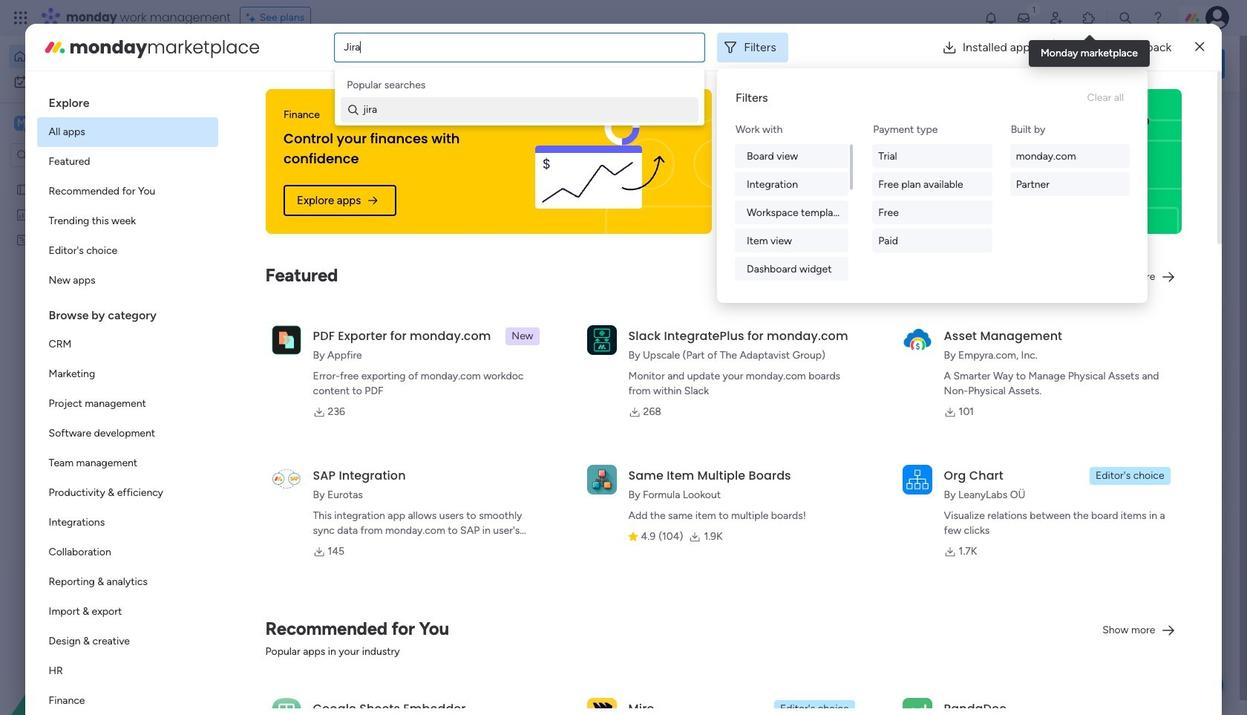 Task type: describe. For each thing, give the bounding box(es) containing it.
component image
[[734, 294, 747, 308]]

jacob simon image
[[1206, 6, 1230, 30]]

public board image
[[734, 271, 750, 287]]

workspace image
[[254, 602, 290, 638]]

v2 bolt switch image
[[1131, 55, 1139, 72]]

help image
[[1151, 10, 1166, 25]]

select product image
[[13, 10, 28, 25]]

0 horizontal spatial public board image
[[16, 182, 30, 196]]

v2 user feedback image
[[1015, 55, 1026, 72]]

0 horizontal spatial lottie animation element
[[0, 565, 189, 715]]

dapulse x slim image
[[1196, 38, 1205, 56]]

monday marketplace image
[[1082, 10, 1097, 25]]

getting started element
[[1003, 355, 1226, 414]]

Search in workspace field
[[31, 147, 124, 164]]

contact sales element
[[1003, 497, 1226, 557]]

1 heading from the top
[[37, 83, 218, 117]]

notifications image
[[984, 10, 999, 25]]

1 vertical spatial public board image
[[248, 271, 264, 287]]

templates image image
[[1016, 112, 1212, 215]]

component image
[[300, 624, 313, 637]]

workspace selection element
[[14, 114, 124, 134]]

public dashboard image
[[16, 207, 30, 221]]



Task type: locate. For each thing, give the bounding box(es) containing it.
1 horizontal spatial lottie animation image
[[582, 36, 1000, 92]]

1 banner logo image from the left
[[501, 89, 694, 234]]

invite members image
[[1049, 10, 1064, 25]]

option
[[9, 45, 180, 68], [9, 70, 180, 94], [37, 117, 218, 147], [37, 147, 218, 177], [0, 176, 189, 179], [37, 177, 218, 206], [37, 206, 218, 236], [37, 236, 218, 266], [37, 266, 218, 296], [37, 330, 218, 359], [37, 359, 218, 389], [37, 389, 218, 419], [37, 419, 218, 449], [37, 449, 218, 478], [37, 478, 218, 508], [37, 508, 218, 538], [37, 538, 218, 567], [37, 567, 218, 597], [37, 597, 218, 627], [37, 627, 218, 657], [37, 657, 218, 686], [37, 686, 218, 715]]

1 vertical spatial lottie animation element
[[0, 565, 189, 715]]

lottie animation image
[[582, 36, 1000, 92], [0, 565, 189, 715]]

0 vertical spatial lottie animation element
[[582, 36, 1000, 92]]

1 image
[[1028, 1, 1041, 17]]

0 vertical spatial lottie animation image
[[582, 36, 1000, 92]]

monday marketplace image
[[43, 35, 67, 59]]

2 heading from the top
[[37, 296, 218, 330]]

quick search results list box
[[230, 139, 967, 336]]

workspace image
[[14, 115, 29, 131]]

0 horizontal spatial banner logo image
[[501, 89, 694, 234]]

search everything image
[[1119, 10, 1133, 25]]

update feed image
[[1017, 10, 1032, 25]]

1 vertical spatial heading
[[37, 296, 218, 330]]

0 horizontal spatial lottie animation image
[[0, 565, 189, 715]]

2 banner logo image from the left
[[972, 89, 1165, 234]]

0 vertical spatial public board image
[[16, 182, 30, 196]]

banner logo image
[[501, 89, 694, 234], [972, 89, 1165, 234]]

0 vertical spatial heading
[[37, 83, 218, 117]]

1 horizontal spatial lottie animation element
[[582, 36, 1000, 92]]

1 horizontal spatial banner logo image
[[972, 89, 1165, 234]]

heading
[[37, 83, 218, 117], [37, 296, 218, 330]]

see plans image
[[246, 10, 260, 26]]

1 horizontal spatial public board image
[[248, 271, 264, 287]]

lottie animation element
[[582, 36, 1000, 92], [0, 565, 189, 715]]

app logo image
[[272, 325, 301, 355], [587, 325, 617, 355], [903, 325, 933, 355], [272, 465, 301, 494], [587, 465, 617, 494], [903, 465, 933, 494]]

list box
[[37, 83, 218, 715], [0, 173, 189, 453]]

public board image
[[16, 182, 30, 196], [248, 271, 264, 287]]

Dropdown input text field
[[344, 41, 362, 53]]

1 vertical spatial lottie animation image
[[0, 565, 189, 715]]



Task type: vqa. For each thing, say whether or not it's contained in the screenshot.
1st column header from right
no



